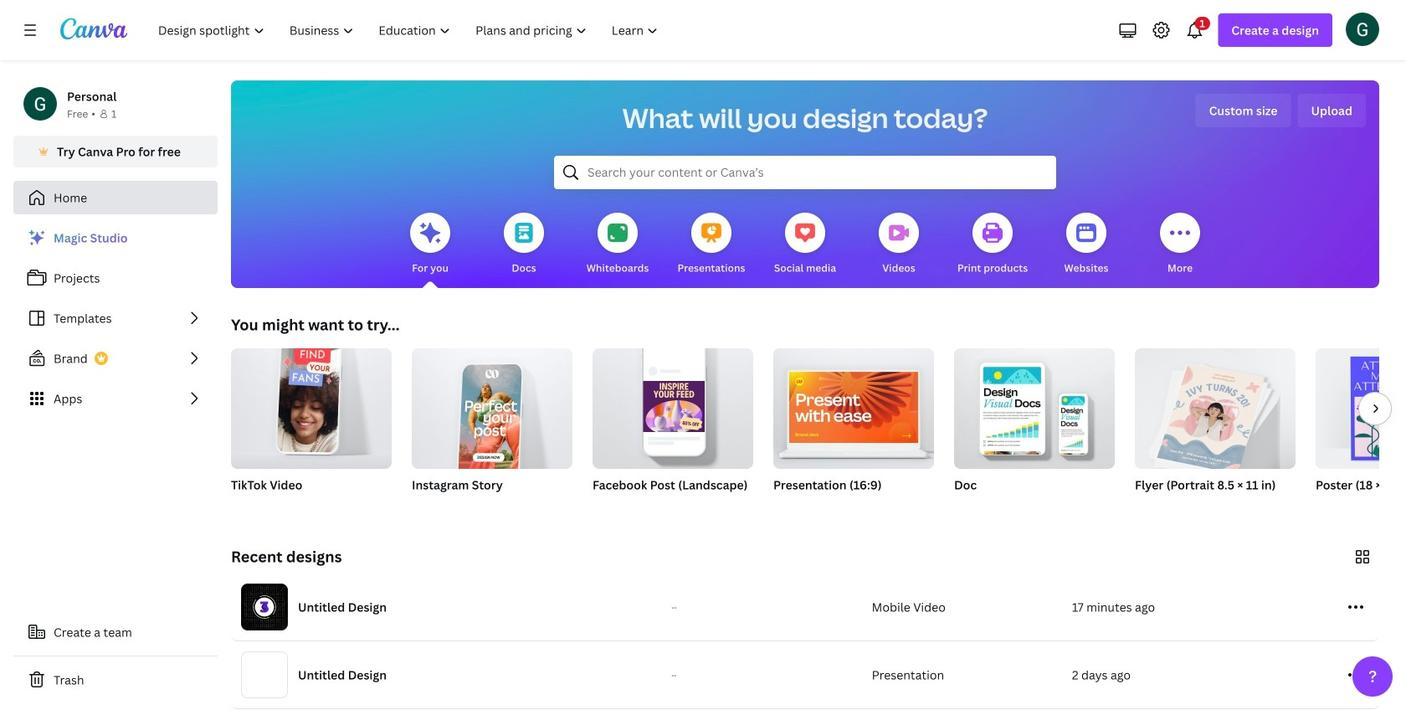 Task type: locate. For each thing, give the bounding box(es) containing it.
list
[[13, 221, 218, 415]]

group
[[231, 338, 392, 514], [231, 338, 392, 469], [412, 342, 573, 514], [412, 342, 573, 479], [593, 342, 754, 514], [593, 342, 754, 469], [774, 342, 935, 514], [774, 342, 935, 469], [955, 342, 1115, 514], [955, 342, 1115, 469], [1136, 342, 1296, 514], [1136, 342, 1296, 474], [1316, 348, 1407, 514], [1316, 348, 1407, 469]]

None search field
[[554, 156, 1057, 189]]



Task type: describe. For each thing, give the bounding box(es) containing it.
greg robinson image
[[1347, 12, 1380, 46]]

top level navigation element
[[147, 13, 673, 47]]

Search search field
[[588, 157, 1023, 188]]



Task type: vqa. For each thing, say whether or not it's contained in the screenshot.
Top Level Navigation "element" on the left top
yes



